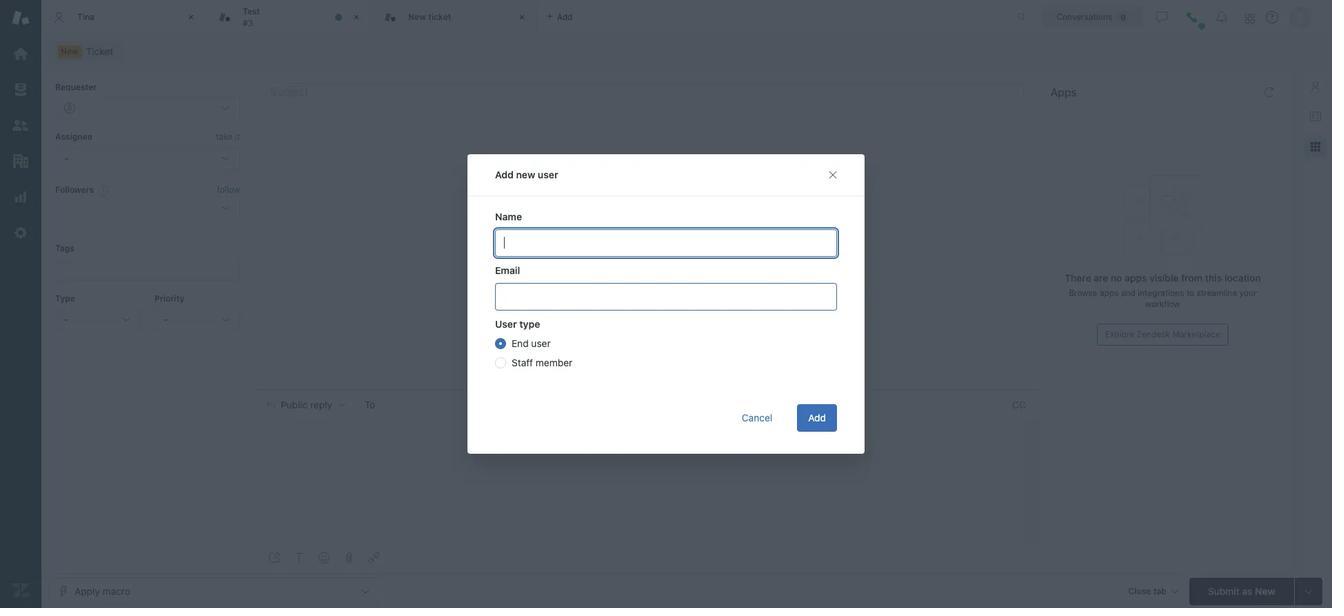 Task type: describe. For each thing, give the bounding box(es) containing it.
priority
[[154, 293, 184, 304]]

2 horizontal spatial new
[[1255, 586, 1275, 597]]

cc button
[[1012, 399, 1026, 411]]

add new user dialog
[[467, 154, 865, 454]]

to
[[1187, 288, 1194, 299]]

views image
[[12, 81, 30, 99]]

streamline
[[1197, 288, 1237, 299]]

knowledge image
[[1310, 111, 1321, 122]]

add button
[[797, 405, 837, 432]]

1 vertical spatial apps
[[1100, 288, 1119, 299]]

add link (cmd k) image
[[368, 553, 379, 564]]

admin image
[[12, 224, 30, 242]]

to
[[365, 399, 375, 411]]

tabs tab list
[[41, 0, 1003, 34]]

there
[[1065, 272, 1091, 284]]

cancel button
[[731, 405, 783, 432]]

no
[[1111, 272, 1122, 284]]

Email field
[[495, 283, 837, 311]]

new for new
[[61, 46, 79, 57]]

- for type
[[64, 314, 69, 325]]

test
[[243, 6, 260, 17]]

visible
[[1150, 272, 1179, 284]]

cc
[[1012, 399, 1026, 411]]

email
[[495, 265, 520, 276]]

reporting image
[[12, 188, 30, 206]]

conversations button
[[1042, 6, 1144, 28]]

type
[[519, 319, 540, 330]]

take
[[216, 132, 233, 142]]

user type
[[495, 319, 540, 330]]

add for add new user
[[495, 169, 514, 181]]

close image
[[350, 10, 363, 24]]

format text image
[[294, 553, 305, 564]]

staff
[[512, 357, 533, 369]]

customer context image
[[1310, 81, 1321, 92]]

#3
[[243, 18, 253, 28]]

workflow
[[1145, 299, 1180, 310]]

end
[[512, 338, 529, 350]]

submit as new
[[1208, 586, 1275, 597]]

- button for priority
[[154, 309, 240, 331]]

integrations
[[1138, 288, 1184, 299]]

get help image
[[1266, 11, 1278, 23]]

are
[[1094, 272, 1108, 284]]

close modal image
[[827, 170, 838, 181]]

ticket
[[428, 12, 451, 22]]

apps image
[[1310, 141, 1321, 152]]

insert emojis image
[[319, 553, 330, 564]]



Task type: locate. For each thing, give the bounding box(es) containing it.
type
[[55, 293, 75, 304]]

add for add
[[808, 412, 826, 424]]

- down priority at the left top of the page
[[163, 314, 168, 325]]

location
[[1225, 272, 1261, 284]]

submit
[[1208, 586, 1239, 597]]

0 vertical spatial user
[[538, 169, 558, 181]]

take it
[[216, 132, 240, 142]]

- button
[[55, 309, 141, 331], [154, 309, 240, 331]]

Public reply composer text field
[[261, 420, 1020, 449]]

from
[[1181, 272, 1203, 284]]

add left 'new'
[[495, 169, 514, 181]]

zendesk products image
[[1245, 13, 1255, 23]]

end user
[[512, 338, 551, 350]]

marketplace
[[1172, 330, 1220, 340]]

new ticket tab
[[372, 0, 538, 34]]

user right 'new'
[[538, 169, 558, 181]]

close image for new ticket
[[515, 10, 529, 24]]

- button down type
[[55, 309, 141, 331]]

2 vertical spatial new
[[1255, 586, 1275, 597]]

get started image
[[12, 45, 30, 63]]

add attachment image
[[343, 553, 354, 564]]

close image for tina
[[184, 10, 198, 24]]

0 vertical spatial new
[[408, 12, 426, 22]]

0 horizontal spatial - button
[[55, 309, 141, 331]]

zendesk image
[[12, 582, 30, 600]]

new down tina
[[61, 46, 79, 57]]

tina
[[77, 12, 95, 22]]

draft mode image
[[269, 553, 280, 564]]

-
[[64, 314, 69, 325], [163, 314, 168, 325]]

add right cancel
[[808, 412, 826, 424]]

tab
[[207, 0, 372, 34]]

new inside tab
[[408, 12, 426, 22]]

assignee
[[55, 132, 92, 142]]

1 vertical spatial add
[[808, 412, 826, 424]]

organizations image
[[12, 152, 30, 170]]

1 horizontal spatial apps
[[1125, 272, 1147, 284]]

0 horizontal spatial close image
[[184, 10, 198, 24]]

add
[[495, 169, 514, 181], [808, 412, 826, 424]]

add inside button
[[808, 412, 826, 424]]

close image inside new ticket tab
[[515, 10, 529, 24]]

follow button
[[217, 184, 240, 196]]

cancel
[[742, 412, 772, 424]]

Name field
[[495, 230, 837, 257]]

and
[[1121, 288, 1136, 299]]

member
[[536, 357, 572, 369]]

there are no apps visible from this location browse apps and integrations to streamline your workflow
[[1065, 272, 1261, 310]]

1 horizontal spatial - button
[[154, 309, 240, 331]]

explore
[[1105, 330, 1134, 340]]

tina tab
[[41, 0, 207, 34]]

0 horizontal spatial -
[[64, 314, 69, 325]]

new
[[408, 12, 426, 22], [61, 46, 79, 57], [1255, 586, 1275, 597]]

close image
[[184, 10, 198, 24], [515, 10, 529, 24]]

your
[[1240, 288, 1257, 299]]

0 horizontal spatial new
[[61, 46, 79, 57]]

new ticket
[[408, 12, 451, 22]]

name
[[495, 211, 522, 223]]

add new user
[[495, 169, 558, 181]]

explore zendesk marketplace button
[[1097, 324, 1229, 346]]

2 - button from the left
[[154, 309, 240, 331]]

1 close image from the left
[[184, 10, 198, 24]]

user
[[495, 319, 517, 330]]

follow
[[217, 185, 240, 195]]

it
[[235, 132, 240, 142]]

new left ticket
[[408, 12, 426, 22]]

user up staff member
[[531, 338, 551, 350]]

explore zendesk marketplace
[[1105, 330, 1220, 340]]

this
[[1205, 272, 1222, 284]]

- button for type
[[55, 309, 141, 331]]

None field
[[384, 398, 1007, 412]]

1 - button from the left
[[55, 309, 141, 331]]

1 horizontal spatial new
[[408, 12, 426, 22]]

- for priority
[[163, 314, 168, 325]]

browse
[[1069, 288, 1097, 299]]

1 vertical spatial user
[[531, 338, 551, 350]]

1 horizontal spatial add
[[808, 412, 826, 424]]

apps down no
[[1100, 288, 1119, 299]]

new
[[516, 169, 535, 181]]

take it button
[[216, 131, 240, 145]]

1 vertical spatial new
[[61, 46, 79, 57]]

2 close image from the left
[[515, 10, 529, 24]]

0 vertical spatial add
[[495, 169, 514, 181]]

zendesk
[[1137, 330, 1170, 340]]

1 - from the left
[[64, 314, 69, 325]]

new right as
[[1255, 586, 1275, 597]]

1 horizontal spatial close image
[[515, 10, 529, 24]]

- button down priority at the left top of the page
[[154, 309, 240, 331]]

Subject field
[[268, 83, 1023, 100]]

test #3
[[243, 6, 260, 28]]

2 - from the left
[[163, 314, 168, 325]]

tags
[[55, 244, 74, 254]]

new link
[[48, 42, 122, 61]]

user
[[538, 169, 558, 181], [531, 338, 551, 350]]

- down type
[[64, 314, 69, 325]]

0 horizontal spatial add
[[495, 169, 514, 181]]

as
[[1242, 586, 1252, 597]]

1 horizontal spatial -
[[163, 314, 168, 325]]

apps up "and" on the right
[[1125, 272, 1147, 284]]

conversations
[[1057, 11, 1112, 22]]

zendesk support image
[[12, 9, 30, 27]]

secondary element
[[41, 38, 1332, 66]]

apps
[[1125, 272, 1147, 284], [1100, 288, 1119, 299]]

0 horizontal spatial apps
[[1100, 288, 1119, 299]]

tab containing test
[[207, 0, 372, 34]]

customers image
[[12, 117, 30, 134]]

0 vertical spatial apps
[[1125, 272, 1147, 284]]

main element
[[0, 0, 41, 609]]

new for new ticket
[[408, 12, 426, 22]]

apps
[[1051, 86, 1077, 99]]

close image inside tina tab
[[184, 10, 198, 24]]

new inside 'secondary' element
[[61, 46, 79, 57]]

staff member
[[512, 357, 572, 369]]



Task type: vqa. For each thing, say whether or not it's contained in the screenshot.
button displays agent's chat status as online. IMAGE
no



